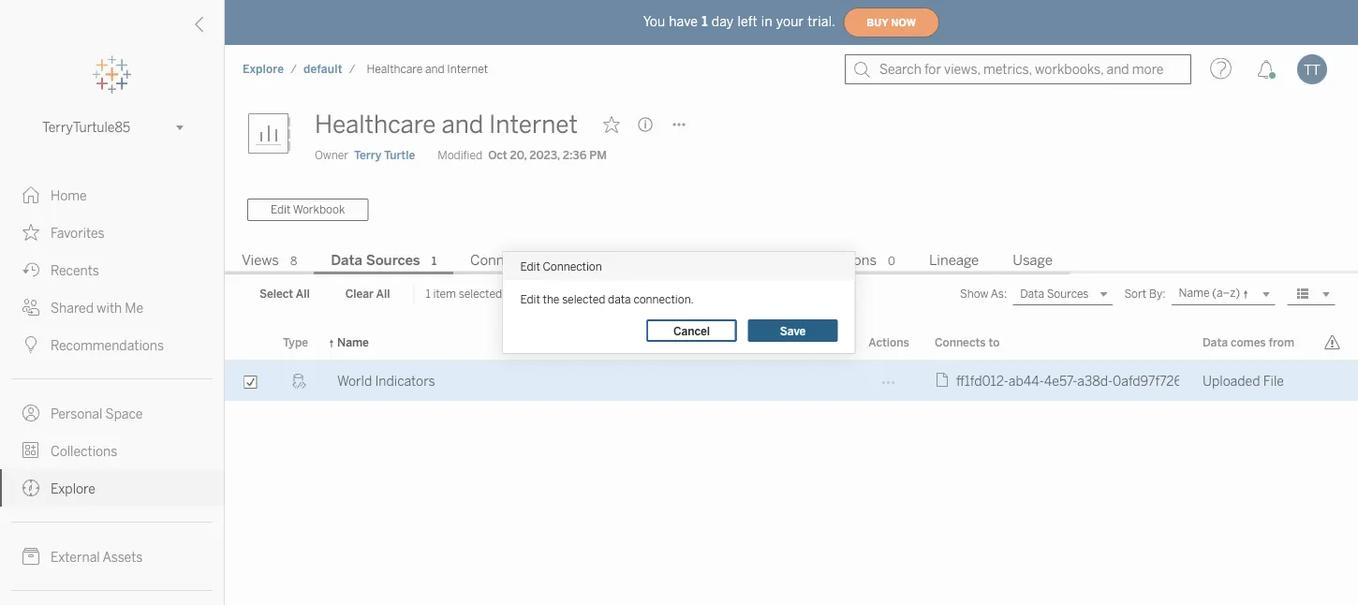 Task type: locate. For each thing, give the bounding box(es) containing it.
selected right the
[[562, 293, 606, 306]]

1 horizontal spatial 0
[[747, 254, 754, 268]]

you have 1 day left in your trial.
[[643, 14, 836, 29]]

edit left the workbook
[[271, 203, 291, 217]]

0 vertical spatial 1
[[702, 14, 708, 29]]

selected inside healthcare and internet main content
[[459, 287, 502, 301]]

explore / default /
[[243, 62, 356, 76]]

ab44-
[[1009, 373, 1044, 389]]

0 horizontal spatial 1
[[426, 287, 431, 301]]

0 horizontal spatial 0
[[603, 254, 611, 268]]

2 all from the left
[[376, 287, 390, 301]]

uploaded file
[[1203, 373, 1298, 389]]

selected inside edit connection dialog
[[562, 293, 606, 306]]

file (tableau data engine) image
[[935, 372, 957, 391]]

0 horizontal spatial explore
[[51, 481, 95, 497]]

edit workbook
[[271, 203, 345, 217]]

1 vertical spatial and
[[442, 110, 484, 139]]

0 horizontal spatial internet
[[447, 62, 488, 76]]

1 horizontal spatial all
[[376, 287, 390, 301]]

data inside sub-spaces tab list
[[331, 252, 362, 269]]

collections
[[51, 444, 117, 459]]

personal space link
[[0, 394, 224, 432]]

main navigation. press the up and down arrow keys to access links. element
[[0, 176, 224, 605]]

0 for views
[[747, 254, 754, 268]]

healthcare right default
[[367, 62, 423, 76]]

in
[[762, 14, 773, 29]]

1 left "item"
[[426, 287, 431, 301]]

healthcare and internet up modified
[[315, 110, 578, 139]]

show as:
[[960, 287, 1007, 301]]

selected
[[459, 287, 502, 301], [562, 293, 606, 306]]

workbook
[[293, 203, 345, 217]]

1 up "item"
[[432, 254, 437, 268]]

/ right default
[[349, 62, 356, 76]]

edit left metrics
[[520, 259, 540, 273]]

healthcare and internet element
[[361, 62, 494, 76]]

0 horizontal spatial explore link
[[0, 469, 224, 507]]

selected for the
[[562, 293, 606, 306]]

edit connection
[[520, 259, 602, 273]]

0 vertical spatial healthcare
[[367, 62, 423, 76]]

space
[[105, 406, 143, 422]]

1 vertical spatial internet
[[489, 110, 578, 139]]

0 horizontal spatial selected
[[459, 287, 502, 301]]

2 views from the left
[[698, 252, 736, 269]]

collections link
[[0, 432, 224, 469]]

2 0 from the left
[[747, 254, 754, 268]]

all inside button
[[296, 287, 310, 301]]

edit
[[271, 203, 291, 217], [520, 259, 540, 273], [520, 293, 540, 306]]

1 horizontal spatial views
[[698, 252, 736, 269]]

0
[[603, 254, 611, 268], [747, 254, 754, 268], [888, 254, 896, 268]]

cell
[[1313, 361, 1358, 402]]

1 left day
[[702, 14, 708, 29]]

row group
[[225, 361, 1358, 402]]

1 vertical spatial 1
[[432, 254, 437, 268]]

0 horizontal spatial views
[[242, 252, 279, 269]]

views right custom
[[698, 252, 736, 269]]

indicators
[[375, 373, 435, 389]]

data
[[608, 293, 631, 306]]

0 right connection
[[603, 254, 611, 268]]

metrics
[[544, 252, 592, 269]]

0 horizontal spatial /
[[291, 62, 297, 76]]

views
[[242, 252, 279, 269], [698, 252, 736, 269]]

shared
[[51, 300, 94, 316]]

explore down collections
[[51, 481, 95, 497]]

1
[[702, 14, 708, 29], [432, 254, 437, 268], [426, 287, 431, 301]]

1 horizontal spatial data
[[1203, 335, 1228, 349]]

0 vertical spatial and
[[425, 62, 445, 76]]

all right clear
[[376, 287, 390, 301]]

default link
[[303, 61, 344, 77]]

internet
[[447, 62, 488, 76], [489, 110, 578, 139]]

/
[[291, 62, 297, 76], [349, 62, 356, 76]]

comes
[[1231, 335, 1266, 349]]

explore link down collections
[[0, 469, 224, 507]]

0 horizontal spatial all
[[296, 287, 310, 301]]

0 vertical spatial edit
[[271, 203, 291, 217]]

1 inside sub-spaces tab list
[[432, 254, 437, 268]]

explore link
[[242, 61, 285, 77], [0, 469, 224, 507]]

and
[[425, 62, 445, 76], [442, 110, 484, 139]]

1 vertical spatial explore
[[51, 481, 95, 497]]

cancel
[[674, 324, 710, 338]]

1 vertical spatial explore link
[[0, 469, 224, 507]]

select
[[260, 287, 293, 301]]

a38d-
[[1078, 373, 1113, 389]]

1 horizontal spatial internet
[[489, 110, 578, 139]]

custom
[[645, 252, 695, 269]]

1 horizontal spatial /
[[349, 62, 356, 76]]

edit inside button
[[271, 203, 291, 217]]

selected right "item"
[[459, 287, 502, 301]]

connects
[[935, 335, 986, 349]]

healthcare and internet
[[367, 62, 488, 76], [315, 110, 578, 139]]

healthcare and internet up turtle at the left top of the page
[[367, 62, 488, 76]]

buy
[[867, 17, 889, 28]]

1 / from the left
[[291, 62, 297, 76]]

as:
[[991, 287, 1007, 301]]

healthcare and internet inside healthcare and internet main content
[[315, 110, 578, 139]]

favorites
[[51, 225, 105, 241]]

explore left default link
[[243, 62, 284, 76]]

connected
[[470, 252, 541, 269]]

data left comes
[[1203, 335, 1228, 349]]

0 horizontal spatial data
[[331, 252, 362, 269]]

/ left default link
[[291, 62, 297, 76]]

1 horizontal spatial 1
[[432, 254, 437, 268]]

views left 8
[[242, 252, 279, 269]]

explore link left default link
[[242, 61, 285, 77]]

edit for edit the selected data connection.
[[520, 293, 540, 306]]

sub-spaces tab list
[[225, 250, 1358, 274]]

2 vertical spatial 1
[[426, 287, 431, 301]]

row group containing world indicators
[[225, 361, 1358, 402]]

0 vertical spatial healthcare and internet
[[367, 62, 488, 76]]

explore for explore
[[51, 481, 95, 497]]

healthcare inside main content
[[315, 110, 436, 139]]

0 vertical spatial internet
[[447, 62, 488, 76]]

lineage
[[929, 252, 979, 269]]

save button
[[748, 319, 838, 342]]

sort by:
[[1125, 287, 1166, 301]]

data inside grid
[[1203, 335, 1228, 349]]

0 vertical spatial explore link
[[242, 61, 285, 77]]

0 vertical spatial data
[[331, 252, 362, 269]]

0 right subscriptions
[[888, 254, 896, 268]]

modified
[[438, 148, 483, 162]]

1 all from the left
[[296, 287, 310, 301]]

day
[[712, 14, 734, 29]]

all right select
[[296, 287, 310, 301]]

custom views
[[645, 252, 736, 269]]

healthcare up terry
[[315, 110, 436, 139]]

0 right custom views
[[747, 254, 754, 268]]

1 horizontal spatial selected
[[562, 293, 606, 306]]

internet up modified
[[447, 62, 488, 76]]

edit left the
[[520, 293, 540, 306]]

all
[[296, 287, 310, 301], [376, 287, 390, 301]]

recents
[[51, 263, 99, 278]]

workbook image
[[247, 106, 304, 162]]

1 0 from the left
[[603, 254, 611, 268]]

oct
[[488, 148, 507, 162]]

1 vertical spatial healthcare and internet
[[315, 110, 578, 139]]

2 vertical spatial edit
[[520, 293, 540, 306]]

data up clear
[[331, 252, 362, 269]]

healthcare
[[367, 62, 423, 76], [315, 110, 436, 139]]

1 horizontal spatial explore
[[243, 62, 284, 76]]

1 vertical spatial data
[[1203, 335, 1228, 349]]

grid
[[225, 325, 1358, 605]]

internet up modified oct 20, 2023, 2:36 pm
[[489, 110, 578, 139]]

1 vertical spatial edit
[[520, 259, 540, 273]]

show
[[960, 287, 989, 301]]

data
[[331, 252, 362, 269], [1203, 335, 1228, 349]]

and inside main content
[[442, 110, 484, 139]]

explore inside main navigation. press the up and down arrow keys to access links. element
[[51, 481, 95, 497]]

2 horizontal spatial 0
[[888, 254, 896, 268]]

row
[[225, 361, 1358, 402]]

0 vertical spatial explore
[[243, 62, 284, 76]]

1 vertical spatial healthcare
[[315, 110, 436, 139]]

clear
[[345, 287, 374, 301]]

all inside 'button'
[[376, 287, 390, 301]]



Task type: vqa. For each thing, say whether or not it's contained in the screenshot.
Clear
yes



Task type: describe. For each thing, give the bounding box(es) containing it.
buy now
[[867, 17, 916, 28]]

personal
[[51, 406, 102, 422]]

your
[[776, 14, 804, 29]]

selected for item
[[459, 287, 502, 301]]

0afd97f726f8
[[1113, 373, 1195, 389]]

home
[[51, 188, 87, 203]]

uploaded
[[1203, 373, 1261, 389]]

external assets
[[51, 549, 143, 565]]

select all button
[[247, 283, 322, 305]]

1 item selected
[[426, 287, 502, 301]]

edit workbook button
[[247, 199, 368, 221]]

external assets link
[[0, 538, 224, 575]]

data for data sources
[[331, 252, 362, 269]]

recommendations
[[51, 338, 164, 353]]

edit for edit workbook
[[271, 203, 291, 217]]

connection.
[[634, 293, 694, 306]]

row containing world indicators
[[225, 361, 1358, 402]]

shared with me
[[51, 300, 144, 316]]

ff1fd012-
[[957, 373, 1009, 389]]

assets
[[102, 549, 143, 565]]

2023,
[[530, 148, 560, 162]]

sources
[[366, 252, 420, 269]]

recents link
[[0, 251, 224, 289]]

3 0 from the left
[[888, 254, 896, 268]]

favorites link
[[0, 214, 224, 251]]

0 for metrics
[[603, 254, 611, 268]]

external
[[51, 549, 100, 565]]

owner
[[315, 148, 349, 162]]

1 views from the left
[[242, 252, 279, 269]]

clear all button
[[333, 283, 402, 305]]

connection
[[543, 259, 602, 273]]

connects to
[[935, 335, 1000, 349]]

grid containing world indicators
[[225, 325, 1358, 605]]

modified oct 20, 2023, 2:36 pm
[[438, 148, 607, 162]]

1 for 1 item selected
[[426, 287, 431, 301]]

navigation panel element
[[0, 56, 224, 605]]

to
[[989, 335, 1000, 349]]

edit for edit connection
[[520, 259, 540, 273]]

world indicators
[[337, 373, 435, 389]]

left
[[738, 14, 758, 29]]

personal space
[[51, 406, 143, 422]]

actions
[[869, 335, 909, 349]]

recommendations link
[[0, 326, 224, 364]]

now
[[891, 17, 916, 28]]

data for data comes from
[[1203, 335, 1228, 349]]

terry turtle link
[[354, 147, 415, 164]]

2:36
[[563, 148, 587, 162]]

1 for 1
[[432, 254, 437, 268]]

cancel button
[[647, 319, 737, 342]]

data sources
[[331, 252, 420, 269]]

1 horizontal spatial explore link
[[242, 61, 285, 77]]

connected metrics
[[470, 252, 592, 269]]

explore for explore / default /
[[243, 62, 284, 76]]

cell inside grid
[[1313, 361, 1358, 402]]

healthcare and internet main content
[[225, 94, 1358, 605]]

20,
[[510, 148, 527, 162]]

shared with me link
[[0, 289, 224, 326]]

save
[[780, 324, 806, 338]]

owner terry turtle
[[315, 148, 415, 162]]

world
[[337, 373, 372, 389]]

subscriptions
[[788, 252, 877, 269]]

usage
[[1013, 252, 1053, 269]]

select all
[[260, 287, 310, 301]]

by:
[[1149, 287, 1166, 301]]

internet inside main content
[[489, 110, 578, 139]]

all for clear all
[[376, 287, 390, 301]]

you
[[643, 14, 665, 29]]

pm
[[590, 148, 607, 162]]

turtle
[[384, 148, 415, 162]]

data source (live—embedded in workbook) image
[[290, 373, 307, 390]]

all for select all
[[296, 287, 310, 301]]

ff1fd012-ab44-4e57-a38d-0afd97f726f8
[[957, 373, 1195, 389]]

file
[[1264, 373, 1284, 389]]

the
[[543, 293, 560, 306]]

with
[[97, 300, 122, 316]]

terry
[[354, 148, 382, 162]]

default
[[304, 62, 343, 76]]

type
[[283, 335, 308, 349]]

from
[[1269, 335, 1295, 349]]

2 horizontal spatial 1
[[702, 14, 708, 29]]

clear all
[[345, 287, 390, 301]]

4e57-
[[1044, 373, 1078, 389]]

data comes from
[[1203, 335, 1295, 349]]

item
[[433, 287, 456, 301]]

trial.
[[808, 14, 836, 29]]

edit connection dialog
[[504, 252, 855, 353]]

edit the selected data connection.
[[520, 293, 694, 306]]

have
[[669, 14, 698, 29]]

name
[[337, 335, 369, 349]]

me
[[125, 300, 144, 316]]

buy now button
[[843, 7, 940, 37]]

2 / from the left
[[349, 62, 356, 76]]

sort
[[1125, 287, 1147, 301]]



